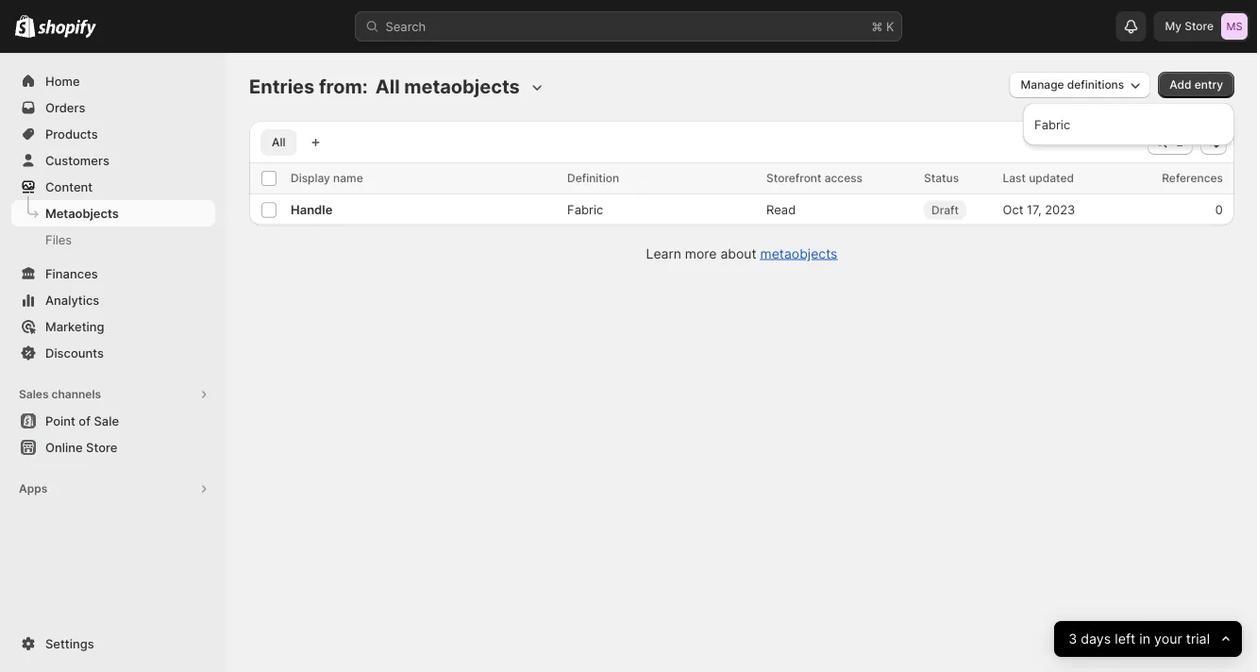 Task type: describe. For each thing, give the bounding box(es) containing it.
⌘
[[872, 19, 883, 34]]

display name
[[291, 171, 363, 185]]

content link
[[11, 174, 215, 200]]

point of sale
[[45, 413, 119, 428]]

point of sale link
[[11, 408, 215, 434]]

products
[[45, 126, 98, 141]]

draft
[[932, 203, 959, 217]]

apps button
[[11, 476, 215, 502]]

3 days left in your trial button
[[1054, 621, 1242, 657]]

settings link
[[11, 631, 215, 657]]

updated
[[1029, 171, 1074, 185]]

online store button
[[0, 434, 227, 461]]

sales
[[19, 387, 49, 401]]

your
[[1154, 631, 1182, 647]]

metaobjects link
[[11, 200, 215, 227]]

all button
[[261, 129, 297, 156]]

⌘ k
[[872, 19, 894, 34]]

products link
[[11, 121, 215, 147]]

oct 17, 2023
[[1003, 202, 1075, 217]]

point of sale button
[[0, 408, 227, 434]]

home
[[45, 74, 80, 88]]

name
[[333, 171, 363, 185]]

my
[[1165, 19, 1182, 33]]

online
[[45, 440, 83, 454]]

sale
[[94, 413, 119, 428]]

references
[[1162, 171, 1223, 185]]

handle
[[291, 202, 333, 217]]

add entry button
[[1158, 72, 1235, 98]]

sales channels button
[[11, 381, 215, 408]]

orders link
[[11, 94, 215, 121]]

oct
[[1003, 202, 1024, 217]]

3
[[1068, 631, 1077, 647]]

2023
[[1045, 202, 1075, 217]]

storefront
[[766, 171, 822, 185]]

entries
[[249, 75, 315, 98]]

discounts link
[[11, 340, 215, 366]]

marketing link
[[11, 313, 215, 340]]

0
[[1215, 202, 1223, 217]]

settings
[[45, 636, 94, 651]]

manage definitions
[[1021, 78, 1124, 92]]

store for online store
[[86, 440, 117, 454]]

days
[[1081, 631, 1111, 647]]

17,
[[1027, 202, 1042, 217]]

3 days left in your trial
[[1068, 631, 1210, 647]]

customers link
[[11, 147, 215, 174]]

all for all
[[272, 135, 285, 149]]

store for my store
[[1185, 19, 1214, 33]]

learn
[[646, 245, 681, 261]]

content
[[45, 179, 93, 194]]

definitions
[[1067, 78, 1124, 92]]

definition
[[567, 171, 619, 185]]

fabric link
[[1029, 109, 1229, 140]]

analytics link
[[11, 287, 215, 313]]

status
[[924, 171, 959, 185]]

discounts
[[45, 345, 104, 360]]

finances
[[45, 266, 98, 281]]

all metaobjects button
[[372, 72, 546, 102]]

finances link
[[11, 261, 215, 287]]



Task type: vqa. For each thing, say whether or not it's contained in the screenshot.
YYYY-MM-DD text box
no



Task type: locate. For each thing, give the bounding box(es) containing it.
shopify image
[[15, 15, 35, 38]]

home link
[[11, 68, 215, 94]]

of
[[79, 413, 91, 428]]

add
[[1170, 78, 1192, 92]]

customers
[[45, 153, 109, 168]]

fabric down definition
[[567, 202, 603, 217]]

all for all metaobjects
[[375, 75, 400, 98]]

metaobjects down read
[[760, 245, 838, 261]]

files link
[[11, 227, 215, 253]]

access
[[825, 171, 863, 185]]

add entry
[[1170, 78, 1223, 92]]

my store image
[[1221, 13, 1248, 40]]

store right my in the right top of the page
[[1185, 19, 1214, 33]]

online store link
[[11, 434, 215, 461]]

0 horizontal spatial all
[[272, 135, 285, 149]]

0 horizontal spatial store
[[86, 440, 117, 454]]

sales channels
[[19, 387, 101, 401]]

more
[[685, 245, 717, 261]]

0 horizontal spatial metaobjects
[[404, 75, 520, 98]]

analytics
[[45, 293, 99, 307]]

1 horizontal spatial fabric
[[1034, 117, 1071, 132]]

store
[[1185, 19, 1214, 33], [86, 440, 117, 454]]

online store
[[45, 440, 117, 454]]

search
[[386, 19, 426, 34]]

store inside button
[[86, 440, 117, 454]]

read
[[766, 202, 796, 217]]

fabric
[[1034, 117, 1071, 132], [567, 202, 603, 217]]

shopify image
[[38, 19, 96, 38]]

0 horizontal spatial fabric
[[567, 202, 603, 217]]

1 horizontal spatial metaobjects
[[760, 245, 838, 261]]

metaobjects
[[404, 75, 520, 98], [760, 245, 838, 261]]

in
[[1139, 631, 1150, 647]]

fabric down manage
[[1034, 117, 1071, 132]]

files
[[45, 232, 72, 247]]

metaobjects
[[45, 206, 119, 220]]

manage definitions button
[[1010, 72, 1151, 98]]

learn more about metaobjects
[[646, 245, 838, 261]]

last updated
[[1003, 171, 1074, 185]]

left
[[1115, 631, 1136, 647]]

point
[[45, 413, 75, 428]]

all
[[375, 75, 400, 98], [272, 135, 285, 149]]

1 horizontal spatial store
[[1185, 19, 1214, 33]]

trial
[[1186, 631, 1210, 647]]

0 vertical spatial store
[[1185, 19, 1214, 33]]

1 horizontal spatial all
[[375, 75, 400, 98]]

handle link
[[291, 202, 333, 217]]

all metaobjects
[[375, 75, 520, 98]]

all right from:
[[375, 75, 400, 98]]

last
[[1003, 171, 1026, 185]]

all down entries at the top left of the page
[[272, 135, 285, 149]]

1 vertical spatial metaobjects
[[760, 245, 838, 261]]

0 vertical spatial all
[[375, 75, 400, 98]]

my store
[[1165, 19, 1214, 33]]

entries from:
[[249, 75, 368, 98]]

display
[[291, 171, 330, 185]]

manage
[[1021, 78, 1064, 92]]

apps
[[19, 482, 47, 496]]

all inside dropdown button
[[375, 75, 400, 98]]

about
[[721, 245, 757, 261]]

marketing
[[45, 319, 104, 334]]

1 vertical spatial store
[[86, 440, 117, 454]]

0 vertical spatial fabric
[[1034, 117, 1071, 132]]

channels
[[51, 387, 101, 401]]

0 vertical spatial metaobjects
[[404, 75, 520, 98]]

all inside button
[[272, 135, 285, 149]]

orders
[[45, 100, 85, 115]]

fabric inside fabric link
[[1034, 117, 1071, 132]]

store down sale
[[86, 440, 117, 454]]

1 vertical spatial fabric
[[567, 202, 603, 217]]

k
[[886, 19, 894, 34]]

metaobjects inside dropdown button
[[404, 75, 520, 98]]

entry
[[1195, 78, 1223, 92]]

from:
[[319, 75, 368, 98]]

metaobjects down search
[[404, 75, 520, 98]]

metaobjects link
[[760, 245, 838, 261]]

storefront access
[[766, 171, 863, 185]]

1 vertical spatial all
[[272, 135, 285, 149]]



